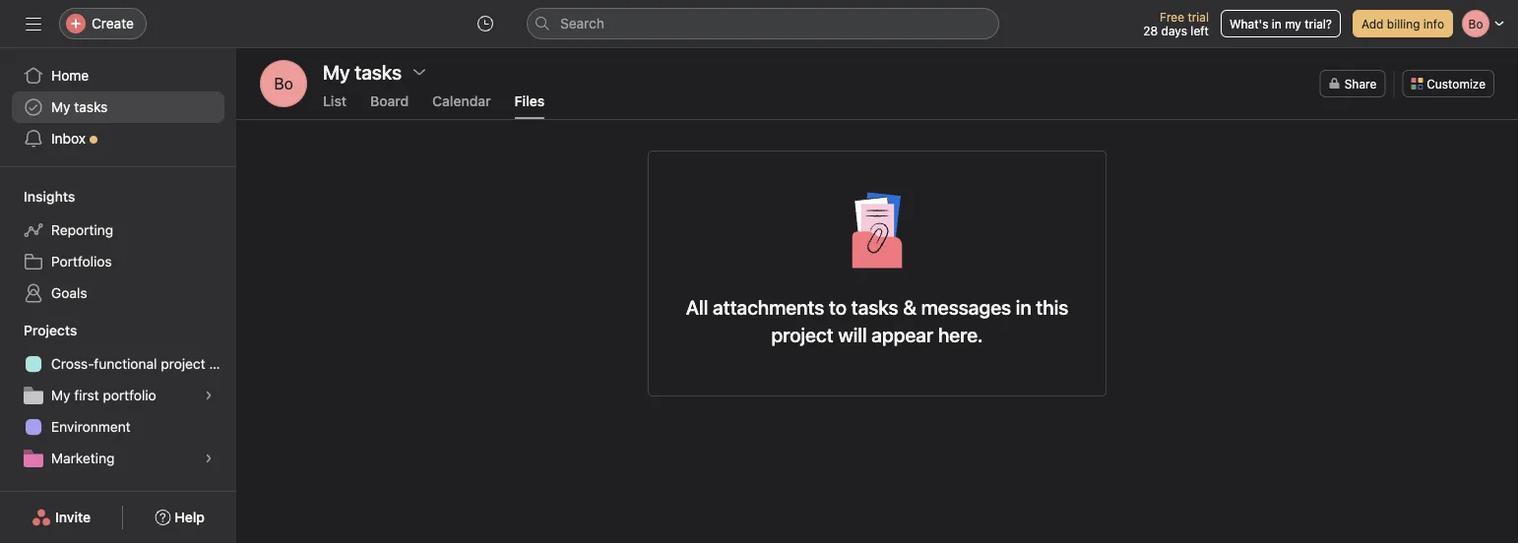 Task type: describe. For each thing, give the bounding box(es) containing it.
will
[[839, 323, 867, 346]]

insights element
[[0, 179, 236, 313]]

add
[[1362, 17, 1384, 31]]

goals
[[51, 285, 87, 301]]

help button
[[142, 500, 218, 536]]

create
[[92, 15, 134, 32]]

what's
[[1230, 17, 1269, 31]]

projects element
[[0, 313, 236, 479]]

show options image
[[412, 64, 428, 80]]

board link
[[370, 93, 409, 119]]

home link
[[12, 60, 225, 92]]

files link
[[515, 93, 545, 119]]

environment link
[[12, 412, 225, 443]]

invite button
[[19, 500, 104, 536]]

calendar link
[[433, 93, 491, 119]]

create button
[[59, 8, 147, 39]]

messages
[[922, 295, 1012, 319]]

days
[[1162, 24, 1188, 37]]

28
[[1144, 24, 1159, 37]]

hide sidebar image
[[26, 16, 41, 32]]

free
[[1160, 10, 1185, 24]]

my tasks
[[51, 99, 108, 115]]

list
[[323, 93, 347, 109]]

goals link
[[12, 278, 225, 309]]

search button
[[527, 8, 1000, 39]]

in inside button
[[1272, 17, 1282, 31]]

portfolios
[[51, 254, 112, 270]]

trial?
[[1305, 17, 1333, 31]]

bo button
[[260, 60, 307, 107]]

marketing
[[51, 451, 115, 467]]

team
[[24, 488, 59, 504]]

cross-functional project plan link
[[12, 349, 236, 380]]

list link
[[323, 93, 347, 119]]

info
[[1424, 17, 1445, 31]]

global element
[[0, 48, 236, 166]]

attachments
[[713, 295, 825, 319]]

bo
[[274, 74, 293, 93]]

all
[[686, 295, 709, 319]]

see details, my first portfolio image
[[203, 390, 215, 402]]

reporting link
[[12, 215, 225, 246]]

insights
[[24, 189, 75, 205]]

share
[[1345, 77, 1377, 91]]

invite
[[55, 510, 91, 526]]



Task type: locate. For each thing, give the bounding box(es) containing it.
inbox
[[51, 131, 86, 147]]

home
[[51, 67, 89, 84]]

project inside all attachments to tasks & messages in this project will appear here.
[[772, 323, 834, 346]]

1 horizontal spatial tasks
[[852, 295, 899, 319]]

project down 'attachments'
[[772, 323, 834, 346]]

my tasks
[[323, 60, 402, 83]]

0 vertical spatial project
[[772, 323, 834, 346]]

cross-
[[51, 356, 94, 372]]

1 horizontal spatial in
[[1272, 17, 1282, 31]]

plan
[[209, 356, 236, 372]]

projects
[[24, 323, 77, 339]]

my left first
[[51, 388, 70, 404]]

this
[[1036, 295, 1069, 319]]

my
[[51, 99, 70, 115], [51, 388, 70, 404]]

my for my first portfolio
[[51, 388, 70, 404]]

portfolios link
[[12, 246, 225, 278]]

share button
[[1321, 70, 1386, 98]]

my
[[1286, 17, 1302, 31]]

projects button
[[0, 321, 77, 341]]

help
[[175, 510, 205, 526]]

board
[[370, 93, 409, 109]]

0 horizontal spatial in
[[1016, 295, 1032, 319]]

my first portfolio
[[51, 388, 156, 404]]

tasks left "&"
[[852, 295, 899, 319]]

all attachments to tasks & messages in this project will appear here.
[[686, 295, 1069, 346]]

my tasks link
[[12, 92, 225, 123]]

1 vertical spatial in
[[1016, 295, 1032, 319]]

calendar
[[433, 93, 491, 109]]

in left my
[[1272, 17, 1282, 31]]

1 vertical spatial tasks
[[852, 295, 899, 319]]

to
[[829, 295, 847, 319]]

add billing info
[[1362, 17, 1445, 31]]

in inside all attachments to tasks & messages in this project will appear here.
[[1016, 295, 1032, 319]]

0 horizontal spatial tasks
[[74, 99, 108, 115]]

0 horizontal spatial project
[[161, 356, 206, 372]]

portfolio
[[103, 388, 156, 404]]

project inside "element"
[[161, 356, 206, 372]]

billing
[[1388, 17, 1421, 31]]

1 horizontal spatial project
[[772, 323, 834, 346]]

my inside my first portfolio link
[[51, 388, 70, 404]]

project left plan
[[161, 356, 206, 372]]

0 vertical spatial my
[[51, 99, 70, 115]]

search
[[560, 15, 605, 32]]

left
[[1191, 24, 1209, 37]]

free trial 28 days left
[[1144, 10, 1209, 37]]

1 vertical spatial project
[[161, 356, 206, 372]]

see details, marketing image
[[203, 453, 215, 465]]

project
[[772, 323, 834, 346], [161, 356, 206, 372]]

my inside my tasks link
[[51, 99, 70, 115]]

tasks inside all attachments to tasks & messages in this project will appear here.
[[852, 295, 899, 319]]

first
[[74, 388, 99, 404]]

cross-functional project plan
[[51, 356, 236, 372]]

tasks down home
[[74, 99, 108, 115]]

functional
[[94, 356, 157, 372]]

customize button
[[1403, 70, 1495, 98]]

appear here.
[[872, 323, 983, 346]]

2 my from the top
[[51, 388, 70, 404]]

files
[[515, 93, 545, 109]]

in
[[1272, 17, 1282, 31], [1016, 295, 1032, 319]]

tasks
[[74, 99, 108, 115], [852, 295, 899, 319]]

marketing link
[[12, 443, 225, 475]]

insights button
[[0, 187, 75, 207]]

search list box
[[527, 8, 1000, 39]]

in left this
[[1016, 295, 1032, 319]]

my for my tasks
[[51, 99, 70, 115]]

inbox link
[[12, 123, 225, 155]]

tasks inside global element
[[74, 99, 108, 115]]

my first portfolio link
[[12, 380, 225, 412]]

what's in my trial? button
[[1221, 10, 1341, 37]]

environment
[[51, 419, 131, 435]]

my up inbox
[[51, 99, 70, 115]]

1 my from the top
[[51, 99, 70, 115]]

&
[[903, 295, 917, 319]]

history image
[[478, 16, 493, 32]]

0 vertical spatial in
[[1272, 17, 1282, 31]]

what's in my trial?
[[1230, 17, 1333, 31]]

trial
[[1188, 10, 1209, 24]]

reporting
[[51, 222, 113, 238]]

customize
[[1427, 77, 1486, 91]]

add billing info button
[[1353, 10, 1454, 37]]

0 vertical spatial tasks
[[74, 99, 108, 115]]

1 vertical spatial my
[[51, 388, 70, 404]]

team button
[[0, 485, 59, 508]]



Task type: vqa. For each thing, say whether or not it's contained in the screenshot.
cell
no



